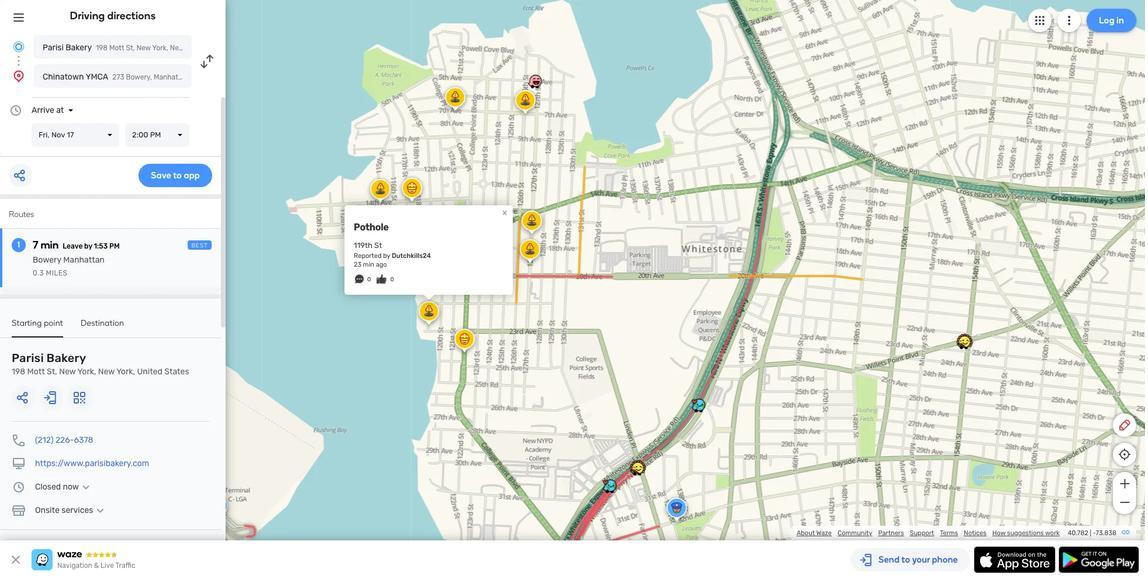 Task type: vqa. For each thing, say whether or not it's contained in the screenshot.
Onsite services at bottom left
yes



Task type: describe. For each thing, give the bounding box(es) containing it.
226-
[[56, 435, 74, 445]]

-
[[1094, 529, 1097, 537]]

onsite services button
[[35, 505, 107, 515]]

0 vertical spatial st,
[[126, 44, 135, 52]]

notices link
[[965, 529, 987, 537]]

closed now button
[[35, 482, 93, 492]]

0 vertical spatial mott
[[109, 44, 124, 52]]

bowery manhattan 0.3 miles
[[33, 255, 105, 277]]

pothole
[[354, 222, 389, 233]]

terms
[[941, 529, 959, 537]]

terms link
[[941, 529, 959, 537]]

2 vertical spatial states
[[165, 367, 189, 377]]

0 vertical spatial parisi bakery 198 mott st, new york, new york, united states
[[43, 43, 248, 53]]

routes
[[9, 209, 34, 219]]

how suggestions work link
[[993, 529, 1061, 537]]

by for min
[[84, 242, 92, 250]]

leave
[[63, 242, 83, 250]]

2:00
[[132, 130, 148, 139]]

1 vertical spatial 198
[[12, 367, 25, 377]]

support
[[911, 529, 935, 537]]

ago
[[376, 261, 387, 268]]

clock image
[[12, 480, 26, 494]]

review
[[12, 539, 39, 549]]

call image
[[12, 433, 26, 447]]

zoom in image
[[1118, 477, 1133, 491]]

traffic
[[116, 562, 135, 570]]

bakery inside parisi bakery 198 mott st, new york, new york, united states
[[47, 351, 86, 365]]

closed
[[35, 482, 61, 492]]

pencil image
[[1118, 418, 1132, 432]]

1 vertical spatial parisi bakery 198 mott st, new york, new york, united states
[[12, 351, 189, 377]]

1
[[17, 240, 20, 250]]

clock image
[[9, 104, 23, 118]]

0 vertical spatial states
[[227, 44, 248, 52]]

reported
[[354, 252, 382, 260]]

manhattan
[[63, 255, 105, 265]]

navigation
[[57, 562, 92, 570]]

bowery,
[[126, 73, 152, 81]]

onsite services
[[35, 505, 93, 515]]

1 vertical spatial mott
[[27, 367, 45, 377]]

fri,
[[39, 130, 50, 139]]

starting
[[12, 318, 42, 328]]

chevron down image
[[79, 483, 93, 492]]

partners
[[879, 529, 905, 537]]

computer image
[[12, 457, 26, 471]]

new down "point"
[[59, 367, 76, 377]]

73.838
[[1096, 529, 1117, 537]]

23
[[354, 261, 362, 268]]

notices
[[965, 529, 987, 537]]

119th
[[354, 241, 373, 250]]

2:00 pm list box
[[125, 123, 190, 147]]

(212) 226-6378 link
[[35, 435, 93, 445]]

min inside 119th st reported by dutchkills24 23 min ago
[[363, 261, 375, 268]]

review summary
[[12, 539, 77, 549]]

closed now
[[35, 482, 79, 492]]

https://www.parisibakery.com link
[[35, 459, 149, 469]]

miles
[[46, 269, 68, 277]]

|
[[1091, 529, 1092, 537]]

about waze link
[[797, 529, 832, 537]]

17
[[67, 130, 74, 139]]

suggestions
[[1008, 529, 1045, 537]]

bowery
[[33, 255, 61, 265]]

https://www.parisibakery.com
[[35, 459, 149, 469]]

partners link
[[879, 529, 905, 537]]

x image
[[9, 553, 23, 567]]



Task type: locate. For each thing, give the bounding box(es) containing it.
1 vertical spatial st,
[[47, 367, 57, 377]]

york,
[[152, 44, 168, 52], [186, 44, 202, 52], [77, 367, 96, 377], [116, 367, 135, 377]]

new down destination button
[[98, 367, 115, 377]]

st, down starting point "button"
[[47, 367, 57, 377]]

0 vertical spatial united
[[204, 44, 225, 52]]

new
[[137, 44, 151, 52], [170, 44, 184, 52], [59, 367, 76, 377], [98, 367, 115, 377]]

1:53
[[94, 242, 108, 250]]

0.3
[[33, 269, 44, 277]]

1 horizontal spatial 198
[[96, 44, 108, 52]]

1 horizontal spatial 0
[[391, 276, 394, 283]]

198
[[96, 44, 108, 52], [12, 367, 25, 377]]

1 vertical spatial states
[[216, 73, 237, 81]]

dutchkills24
[[392, 252, 431, 260]]

zoom out image
[[1118, 495, 1133, 509]]

destination
[[81, 318, 124, 328]]

0 vertical spatial min
[[41, 239, 59, 252]]

parisi
[[43, 43, 64, 53], [12, 351, 44, 365]]

1 vertical spatial bakery
[[47, 351, 86, 365]]

states
[[227, 44, 248, 52], [216, 73, 237, 81], [165, 367, 189, 377]]

1 horizontal spatial st,
[[126, 44, 135, 52]]

bakery down "point"
[[47, 351, 86, 365]]

(212) 226-6378
[[35, 435, 93, 445]]

bakery down driving at the top of page
[[66, 43, 92, 53]]

pm right 2:00
[[150, 130, 161, 139]]

by inside 119th st reported by dutchkills24 23 min ago
[[383, 252, 390, 260]]

parisi bakery 198 mott st, new york, new york, united states down destination button
[[12, 351, 189, 377]]

new up manhattan,
[[170, 44, 184, 52]]

manhattan,
[[154, 73, 191, 81]]

how
[[993, 529, 1006, 537]]

6378
[[74, 435, 93, 445]]

chevron down image
[[93, 506, 107, 515]]

united inside chinatown ymca 273 bowery, manhattan, united states
[[193, 73, 214, 81]]

2:00 pm
[[132, 130, 161, 139]]

summary
[[41, 539, 77, 549]]

fri, nov 17
[[39, 130, 74, 139]]

0 vertical spatial 198
[[96, 44, 108, 52]]

273
[[112, 73, 124, 81]]

best
[[191, 242, 208, 249]]

0
[[368, 276, 371, 283], [391, 276, 394, 283]]

arrive at
[[32, 105, 64, 115]]

mott up 273
[[109, 44, 124, 52]]

0 horizontal spatial 0
[[368, 276, 371, 283]]

0 down 119th st reported by dutchkills24 23 min ago
[[391, 276, 394, 283]]

at
[[56, 105, 64, 115]]

parisi down starting point "button"
[[12, 351, 44, 365]]

pm inside list box
[[150, 130, 161, 139]]

0 vertical spatial pm
[[150, 130, 161, 139]]

waze
[[817, 529, 832, 537]]

1 0 from the left
[[368, 276, 371, 283]]

1 horizontal spatial by
[[383, 252, 390, 260]]

by up ago
[[383, 252, 390, 260]]

7
[[33, 239, 38, 252]]

store image
[[12, 504, 26, 518]]

0 vertical spatial bakery
[[66, 43, 92, 53]]

0 horizontal spatial min
[[41, 239, 59, 252]]

point
[[44, 318, 63, 328]]

198 down starting point "button"
[[12, 367, 25, 377]]

0 horizontal spatial pm
[[109, 242, 120, 250]]

now
[[63, 482, 79, 492]]

(212)
[[35, 435, 54, 445]]

0 horizontal spatial st,
[[47, 367, 57, 377]]

starting point
[[12, 318, 63, 328]]

1 horizontal spatial mott
[[109, 44, 124, 52]]

1 vertical spatial parisi
[[12, 351, 44, 365]]

navigation & live traffic
[[57, 562, 135, 570]]

by
[[84, 242, 92, 250], [383, 252, 390, 260]]

states inside chinatown ymca 273 bowery, manhattan, united states
[[216, 73, 237, 81]]

parisi bakery 198 mott st, new york, new york, united states up chinatown ymca 273 bowery, manhattan, united states
[[43, 43, 248, 53]]

198 up ymca
[[96, 44, 108, 52]]

7 min leave by 1:53 pm
[[33, 239, 120, 252]]

link image
[[1122, 528, 1131, 537]]

by for st
[[383, 252, 390, 260]]

fri, nov 17 list box
[[32, 123, 119, 147]]

services
[[62, 505, 93, 515]]

chinatown
[[43, 72, 84, 82]]

st,
[[126, 44, 135, 52], [47, 367, 57, 377]]

0 vertical spatial by
[[84, 242, 92, 250]]

2 vertical spatial united
[[137, 367, 163, 377]]

driving
[[70, 9, 105, 22]]

pm right 1:53
[[109, 242, 120, 250]]

about waze community partners support terms notices how suggestions work
[[797, 529, 1061, 537]]

0 down reported
[[368, 276, 371, 283]]

directions
[[107, 9, 156, 22]]

1 horizontal spatial pm
[[150, 130, 161, 139]]

×
[[502, 207, 508, 218]]

work
[[1046, 529, 1061, 537]]

arrive
[[32, 105, 54, 115]]

1 vertical spatial min
[[363, 261, 375, 268]]

0 vertical spatial parisi
[[43, 43, 64, 53]]

min down reported
[[363, 261, 375, 268]]

&
[[94, 562, 99, 570]]

community link
[[838, 529, 873, 537]]

support link
[[911, 529, 935, 537]]

current location image
[[12, 40, 26, 54]]

0 horizontal spatial mott
[[27, 367, 45, 377]]

st
[[375, 241, 382, 250]]

pm inside 7 min leave by 1:53 pm
[[109, 242, 120, 250]]

1 horizontal spatial min
[[363, 261, 375, 268]]

40.782
[[1069, 529, 1089, 537]]

1 vertical spatial pm
[[109, 242, 120, 250]]

nov
[[51, 130, 65, 139]]

1 vertical spatial united
[[193, 73, 214, 81]]

min
[[41, 239, 59, 252], [363, 261, 375, 268]]

united
[[204, 44, 225, 52], [193, 73, 214, 81], [137, 367, 163, 377]]

parisi up chinatown
[[43, 43, 64, 53]]

pm
[[150, 130, 161, 139], [109, 242, 120, 250]]

parisi bakery 198 mott st, new york, new york, united states
[[43, 43, 248, 53], [12, 351, 189, 377]]

destination button
[[81, 318, 124, 336]]

driving directions
[[70, 9, 156, 22]]

ymca
[[86, 72, 108, 82]]

location image
[[12, 69, 26, 83]]

2 0 from the left
[[391, 276, 394, 283]]

0 horizontal spatial by
[[84, 242, 92, 250]]

st, up bowery,
[[126, 44, 135, 52]]

onsite
[[35, 505, 60, 515]]

1 vertical spatial by
[[383, 252, 390, 260]]

min right 7
[[41, 239, 59, 252]]

about
[[797, 529, 815, 537]]

live
[[101, 562, 114, 570]]

mott down starting point "button"
[[27, 367, 45, 377]]

new up chinatown ymca 273 bowery, manhattan, united states
[[137, 44, 151, 52]]

bakery
[[66, 43, 92, 53], [47, 351, 86, 365]]

by left 1:53
[[84, 242, 92, 250]]

by inside 7 min leave by 1:53 pm
[[84, 242, 92, 250]]

mott
[[109, 44, 124, 52], [27, 367, 45, 377]]

community
[[838, 529, 873, 537]]

chinatown ymca 273 bowery, manhattan, united states
[[43, 72, 237, 82]]

parisi inside parisi bakery 198 mott st, new york, new york, united states
[[12, 351, 44, 365]]

0 horizontal spatial 198
[[12, 367, 25, 377]]

119th st reported by dutchkills24 23 min ago
[[354, 241, 431, 268]]

40.782 | -73.838
[[1069, 529, 1117, 537]]

× link
[[500, 207, 510, 218]]

starting point button
[[12, 318, 63, 338]]



